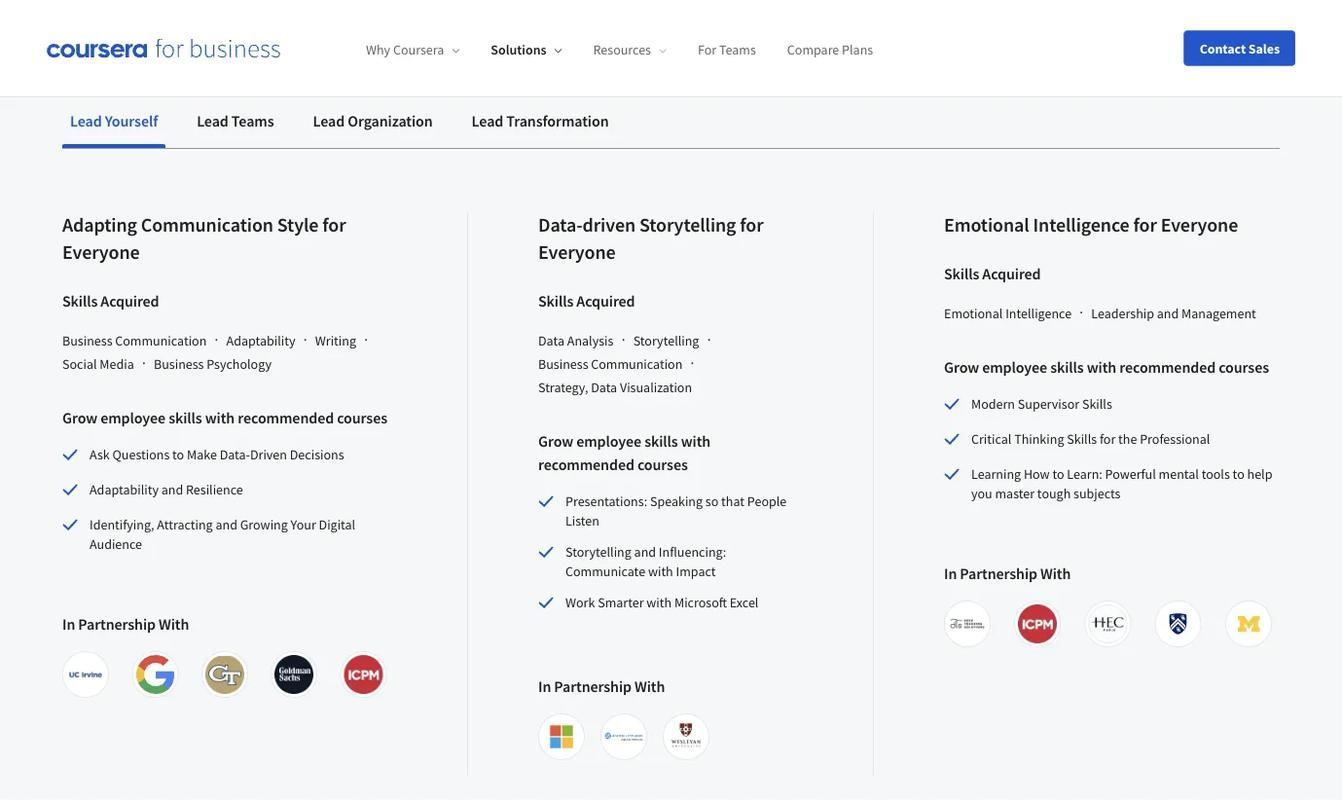 Task type: describe. For each thing, give the bounding box(es) containing it.
compare
[[787, 41, 839, 59]]

lead transformation
[[472, 111, 609, 130]]

acquired for adapting
[[101, 291, 159, 310]]

2 horizontal spatial everyone
[[1161, 213, 1238, 237]]

everyone for data-driven storytelling for everyone
[[538, 240, 616, 264]]

storytelling for storytelling and influencing: communicate with impact
[[566, 543, 631, 561]]

data analysis
[[538, 332, 614, 349]]

skills for adapting communication style for everyone
[[62, 291, 98, 310]]

teams for for teams
[[719, 41, 756, 59]]

adapting communication style for everyone
[[62, 213, 346, 264]]

employee for data-driven storytelling for everyone
[[576, 431, 642, 451]]

tools
[[1202, 465, 1230, 483]]

critical thinking skills for the professional
[[971, 430, 1210, 448]]

lead for lead organization
[[313, 111, 345, 130]]

identifying, attracting and growing your digital audience
[[90, 516, 355, 553]]

skills for data-driven storytelling for everyone
[[538, 291, 574, 310]]

media
[[100, 355, 134, 373]]

to for make
[[172, 446, 184, 463]]

coursera
[[393, 41, 444, 59]]

google leader logo image
[[136, 655, 175, 694]]

modern
[[971, 395, 1015, 413]]

skills up critical thinking skills for the professional
[[1082, 395, 1112, 413]]

wesleyan university image
[[667, 717, 706, 756]]

speaking
[[650, 493, 703, 510]]

storytelling business communication strategy, data visualization
[[538, 332, 699, 396]]

skills up learn:
[[1067, 430, 1097, 448]]

grow employee skills with recommended courses for driven
[[538, 431, 711, 474]]

presentations: speaking so that people listen
[[566, 493, 787, 529]]

1 vertical spatial data-
[[220, 446, 250, 463]]

digital
[[319, 516, 355, 533]]

writing
[[315, 332, 356, 349]]

yourself
[[105, 111, 158, 130]]

with for style
[[205, 408, 235, 427]]

plans
[[842, 41, 873, 59]]

lead for lead yourself
[[70, 111, 102, 130]]

critical
[[971, 430, 1012, 448]]

in partnership with for emotional intelligence for everyone
[[944, 564, 1071, 583]]

compare plans
[[787, 41, 873, 59]]

resources
[[593, 41, 651, 59]]

institute of certified professional managers image
[[1018, 604, 1057, 643]]

rice university image
[[1159, 604, 1198, 643]]

leadership and management
[[1091, 305, 1256, 322]]

adapting
[[62, 213, 137, 237]]

skills acquired for data-driven storytelling for everyone
[[538, 291, 635, 310]]

courses for data-driven storytelling for everyone
[[637, 455, 688, 474]]

emotional for emotional intelligence
[[944, 305, 1003, 322]]

help
[[1247, 465, 1273, 483]]

influencing:
[[659, 543, 726, 561]]

lead organization button
[[305, 97, 441, 144]]

courses for adapting communication style for everyone
[[337, 408, 387, 427]]

lead yourself
[[70, 111, 158, 130]]

business communication
[[62, 332, 207, 349]]

learning how to learn: powerful mental tools to help you master tough subjects
[[971, 465, 1273, 502]]

skills for emotional intelligence for everyone
[[944, 264, 979, 283]]

writing social media
[[62, 332, 356, 373]]

how
[[1024, 465, 1050, 483]]

adaptability for adaptability
[[226, 332, 295, 349]]

why
[[366, 41, 390, 59]]

modern supervisor skills
[[971, 395, 1112, 413]]

lead transformation button
[[464, 97, 617, 144]]

in for emotional intelligence for everyone
[[944, 564, 957, 583]]

acquired for emotional
[[982, 264, 1041, 283]]

hec paris logo image
[[1089, 604, 1128, 643]]

the
[[1118, 430, 1137, 448]]

acquired for data-
[[577, 291, 635, 310]]

with for storytelling
[[681, 431, 711, 451]]

content tabs tab list
[[62, 97, 1280, 148]]

lead yourself button
[[62, 97, 166, 144]]

you
[[971, 485, 992, 502]]

for teams link
[[698, 41, 756, 59]]

with for data-driven storytelling for everyone
[[635, 676, 665, 696]]

driven
[[583, 213, 636, 237]]

audience
[[90, 535, 142, 553]]

skills for intelligence
[[1050, 357, 1084, 377]]

management
[[1182, 305, 1256, 322]]

skills for communication
[[169, 408, 202, 427]]

work smarter with microsoft excel
[[566, 594, 759, 611]]

partnership for emotional intelligence for everyone
[[960, 564, 1038, 583]]

communication for business
[[115, 332, 207, 349]]

transformation
[[506, 111, 609, 130]]

data inside storytelling business communication strategy, data visualization
[[591, 379, 617, 396]]

lead for lead transformation
[[472, 111, 503, 130]]

skills acquired for emotional intelligence for everyone
[[944, 264, 1041, 283]]

for for style
[[322, 213, 346, 237]]

emotional intelligence for everyone
[[944, 213, 1238, 237]]

contact
[[1200, 39, 1246, 57]]

listen
[[566, 512, 600, 529]]

master
[[995, 485, 1035, 502]]

for for storytelling
[[740, 213, 764, 237]]

ask questions to make data-driven decisions
[[90, 446, 344, 463]]

sales
[[1249, 39, 1280, 57]]

style
[[277, 213, 319, 237]]

smarter
[[598, 594, 644, 611]]

powerful
[[1105, 465, 1156, 483]]

with inside storytelling and influencing: communicate with impact
[[648, 563, 673, 580]]

goldman sachs image
[[275, 655, 314, 694]]

emotional for emotional intelligence for everyone
[[944, 213, 1029, 237]]

attracting
[[157, 516, 213, 533]]

growing
[[240, 516, 288, 533]]

solutions link
[[491, 41, 562, 59]]

supervisor
[[1018, 395, 1080, 413]]

partnership for adapting communication style for everyone
[[78, 614, 156, 634]]

learning
[[971, 465, 1021, 483]]

lead yourself tab panel
[[62, 149, 1280, 776]]

impact
[[676, 563, 716, 580]]

and for leadership
[[1157, 305, 1179, 322]]

partnership for data-driven storytelling for everyone
[[554, 676, 632, 696]]

analysis
[[567, 332, 614, 349]]

contact sales button
[[1184, 31, 1296, 66]]

storytelling inside data-driven storytelling for everyone
[[639, 213, 736, 237]]

social
[[62, 355, 97, 373]]

excel
[[730, 594, 759, 611]]

coursera for business image
[[47, 38, 280, 58]]



Task type: locate. For each thing, give the bounding box(es) containing it.
in partnership with
[[944, 564, 1071, 583], [62, 614, 189, 634], [538, 676, 665, 696]]

thinking
[[1014, 430, 1064, 448]]

everyone down "adapting" on the top of the page
[[62, 240, 140, 264]]

acquired up emotional intelligence
[[982, 264, 1041, 283]]

courses for emotional intelligence for everyone
[[1219, 357, 1269, 377]]

in up university of california irvine course logo
[[62, 614, 75, 634]]

adaptability for adaptability and resilience
[[90, 481, 159, 498]]

solutions
[[491, 41, 547, 59]]

with up "so"
[[681, 431, 711, 451]]

storytelling up 'visualization'
[[633, 332, 699, 349]]

with
[[1087, 357, 1117, 377], [205, 408, 235, 427], [681, 431, 711, 451], [648, 563, 673, 580], [647, 594, 672, 611]]

1 lead from the left
[[70, 111, 102, 130]]

grow for adapting communication style for everyone
[[62, 408, 97, 427]]

1 vertical spatial recommended
[[238, 408, 334, 427]]

in partnership with up ashok leyland logo
[[538, 676, 665, 696]]

0 horizontal spatial recommended
[[238, 408, 334, 427]]

compare plans link
[[787, 41, 873, 59]]

business for business psychology
[[154, 355, 204, 373]]

0 horizontal spatial adaptability
[[90, 481, 159, 498]]

for teams
[[698, 41, 756, 59]]

lead teams
[[197, 111, 274, 130]]

skills up the data analysis on the left top of page
[[538, 291, 574, 310]]

2 horizontal spatial to
[[1233, 465, 1245, 483]]

in for adapting communication style for everyone
[[62, 614, 75, 634]]

skills acquired up analysis
[[538, 291, 635, 310]]

0 vertical spatial teams
[[719, 41, 756, 59]]

2 horizontal spatial partnership
[[960, 564, 1038, 583]]

with up institute of certified professional managers image
[[1041, 564, 1071, 583]]

resilience
[[186, 481, 243, 498]]

adaptability and resilience
[[90, 481, 243, 498]]

intelligence
[[1033, 213, 1130, 237], [1006, 305, 1072, 322]]

2 vertical spatial grow employee skills with recommended courses
[[538, 431, 711, 474]]

to up tough
[[1053, 465, 1064, 483]]

partnership up deep teaching solutions image
[[960, 564, 1038, 583]]

0 horizontal spatial everyone
[[62, 240, 140, 264]]

0 horizontal spatial data-
[[220, 446, 250, 463]]

1 vertical spatial employee
[[100, 408, 166, 427]]

skills down 'visualization'
[[645, 431, 678, 451]]

grow employee skills with recommended courses for communication
[[62, 408, 387, 427]]

courses up decisions
[[337, 408, 387, 427]]

partnership
[[960, 564, 1038, 583], [78, 614, 156, 634], [554, 676, 632, 696]]

and up communicate
[[634, 543, 656, 561]]

2 vertical spatial courses
[[637, 455, 688, 474]]

institute of certified professional managers image
[[344, 655, 383, 694]]

visualization
[[620, 379, 692, 396]]

1 emotional from the top
[[944, 213, 1029, 237]]

lead inside lead yourself button
[[70, 111, 102, 130]]

2 vertical spatial in
[[538, 676, 551, 696]]

2 vertical spatial skills
[[645, 431, 678, 451]]

skills up make
[[169, 408, 202, 427]]

storytelling inside storytelling and influencing: communicate with impact
[[566, 543, 631, 561]]

grow down 'strategy,'
[[538, 431, 573, 451]]

questions
[[112, 446, 170, 463]]

1 horizontal spatial with
[[635, 676, 665, 696]]

0 horizontal spatial to
[[172, 446, 184, 463]]

university of california irvine course logo image
[[66, 655, 105, 694]]

communication inside adapting communication style for everyone
[[141, 213, 273, 237]]

in up deep teaching solutions image
[[944, 564, 957, 583]]

employee for emotional intelligence for everyone
[[982, 357, 1047, 377]]

2 vertical spatial communication
[[591, 355, 683, 373]]

lead right yourself
[[197, 111, 229, 130]]

with down 'leadership'
[[1087, 357, 1117, 377]]

partnership up ashok leyland logo
[[554, 676, 632, 696]]

your
[[291, 516, 316, 533]]

2 horizontal spatial employee
[[982, 357, 1047, 377]]

data right 'strategy,'
[[591, 379, 617, 396]]

0 vertical spatial intelligence
[[1033, 213, 1130, 237]]

leadership
[[1091, 305, 1154, 322]]

employee for adapting communication style for everyone
[[100, 408, 166, 427]]

with right smarter
[[647, 594, 672, 611]]

grow up modern at the right
[[944, 357, 979, 377]]

in up microsoft image at the bottom left
[[538, 676, 551, 696]]

1 vertical spatial communication
[[115, 332, 207, 349]]

with up google leader logo
[[159, 614, 189, 634]]

employee inside grow employee skills with recommended courses
[[576, 431, 642, 451]]

2 horizontal spatial in partnership with
[[944, 564, 1071, 583]]

0 vertical spatial in
[[944, 564, 957, 583]]

2 horizontal spatial grow employee skills with recommended courses
[[944, 357, 1269, 377]]

georgia institute of technology image
[[205, 655, 244, 694]]

1 horizontal spatial grow
[[538, 431, 573, 451]]

data-
[[538, 213, 583, 237], [220, 446, 250, 463]]

2 vertical spatial grow
[[538, 431, 573, 451]]

recommended down leadership and management
[[1120, 357, 1216, 377]]

1 horizontal spatial skills
[[645, 431, 678, 451]]

1 horizontal spatial in
[[538, 676, 551, 696]]

2 horizontal spatial grow
[[944, 357, 979, 377]]

that
[[721, 493, 745, 510]]

employee up modern at the right
[[982, 357, 1047, 377]]

grow employee skills with recommended courses down 'leadership'
[[944, 357, 1269, 377]]

business inside storytelling business communication strategy, data visualization
[[538, 355, 588, 373]]

skills acquired up emotional intelligence
[[944, 264, 1041, 283]]

lead inside lead organization button
[[313, 111, 345, 130]]

teams for lead teams
[[232, 111, 274, 130]]

microsoft
[[674, 594, 727, 611]]

1 horizontal spatial recommended
[[538, 455, 634, 474]]

resources link
[[593, 41, 667, 59]]

1 horizontal spatial grow employee skills with recommended courses
[[538, 431, 711, 474]]

to left make
[[172, 446, 184, 463]]

lead inside lead transformation button
[[472, 111, 503, 130]]

communicate
[[566, 563, 645, 580]]

emotional
[[944, 213, 1029, 237], [944, 305, 1003, 322]]

data- inside data-driven storytelling for everyone
[[538, 213, 583, 237]]

acquired
[[982, 264, 1041, 283], [101, 291, 159, 310], [577, 291, 635, 310]]

skills acquired
[[944, 264, 1041, 283], [62, 291, 159, 310], [538, 291, 635, 310]]

1 vertical spatial emotional
[[944, 305, 1003, 322]]

0 vertical spatial employee
[[982, 357, 1047, 377]]

2 vertical spatial partnership
[[554, 676, 632, 696]]

1 vertical spatial teams
[[232, 111, 274, 130]]

2 horizontal spatial recommended
[[1120, 357, 1216, 377]]

2 vertical spatial storytelling
[[566, 543, 631, 561]]

communication for adapting
[[141, 213, 273, 237]]

business up 'strategy,'
[[538, 355, 588, 373]]

data left analysis
[[538, 332, 565, 349]]

people
[[747, 493, 787, 510]]

grow employee skills with recommended courses up ask questions to make data-driven decisions
[[62, 408, 387, 427]]

1 vertical spatial courses
[[337, 408, 387, 427]]

emotional up modern at the right
[[944, 305, 1003, 322]]

identifying,
[[90, 516, 154, 533]]

4 lead from the left
[[472, 111, 503, 130]]

3 lead from the left
[[313, 111, 345, 130]]

0 horizontal spatial partnership
[[78, 614, 156, 634]]

grow for data-driven storytelling for everyone
[[538, 431, 573, 451]]

0 horizontal spatial teams
[[232, 111, 274, 130]]

0 vertical spatial storytelling
[[639, 213, 736, 237]]

0 vertical spatial in partnership with
[[944, 564, 1071, 583]]

1 horizontal spatial courses
[[637, 455, 688, 474]]

0 vertical spatial grow employee skills with recommended courses
[[944, 357, 1269, 377]]

make
[[187, 446, 217, 463]]

in partnership with for adapting communication style for everyone
[[62, 614, 189, 634]]

1 horizontal spatial to
[[1053, 465, 1064, 483]]

0 vertical spatial with
[[1041, 564, 1071, 583]]

in partnership with up institute of certified professional managers image
[[944, 564, 1071, 583]]

grow employee skills with recommended courses up presentations:
[[538, 431, 711, 474]]

and right 'leadership'
[[1157, 305, 1179, 322]]

0 vertical spatial partnership
[[960, 564, 1038, 583]]

1 horizontal spatial everyone
[[538, 240, 616, 264]]

grow employee skills with recommended courses
[[944, 357, 1269, 377], [62, 408, 387, 427], [538, 431, 711, 474]]

data
[[538, 332, 565, 349], [591, 379, 617, 396]]

skills acquired for adapting communication style for everyone
[[62, 291, 159, 310]]

1 horizontal spatial teams
[[719, 41, 756, 59]]

1 horizontal spatial in partnership with
[[538, 676, 665, 696]]

to for learn:
[[1053, 465, 1064, 483]]

employee
[[982, 357, 1047, 377], [100, 408, 166, 427], [576, 431, 642, 451]]

recommended for emotional intelligence for everyone
[[1120, 357, 1216, 377]]

emotional intelligence
[[944, 305, 1072, 322]]

communication left style
[[141, 213, 273, 237]]

why coursera
[[366, 41, 444, 59]]

everyone down driven
[[538, 240, 616, 264]]

storytelling right driven
[[639, 213, 736, 237]]

and for storytelling
[[634, 543, 656, 561]]

0 horizontal spatial with
[[159, 614, 189, 634]]

1 vertical spatial grow
[[62, 408, 97, 427]]

to left help
[[1233, 465, 1245, 483]]

adaptability up psychology
[[226, 332, 295, 349]]

2 vertical spatial recommended
[[538, 455, 634, 474]]

in for data-driven storytelling for everyone
[[538, 676, 551, 696]]

1 horizontal spatial adaptability
[[226, 332, 295, 349]]

everyone for adapting communication style for everyone
[[62, 240, 140, 264]]

storytelling and influencing: communicate with impact
[[566, 543, 726, 580]]

0 vertical spatial courses
[[1219, 357, 1269, 377]]

0 horizontal spatial business
[[62, 332, 112, 349]]

grow
[[944, 357, 979, 377], [62, 408, 97, 427], [538, 431, 573, 451]]

for inside adapting communication style for everyone
[[322, 213, 346, 237]]

and
[[1157, 305, 1179, 322], [161, 481, 183, 498], [216, 516, 237, 533], [634, 543, 656, 561]]

and inside identifying, attracting and growing your digital audience
[[216, 516, 237, 533]]

lead organization
[[313, 111, 433, 130]]

2 vertical spatial employee
[[576, 431, 642, 451]]

with for for
[[1087, 357, 1117, 377]]

and for adaptability
[[161, 481, 183, 498]]

organization
[[348, 111, 433, 130]]

1 horizontal spatial partnership
[[554, 676, 632, 696]]

decisions
[[290, 446, 344, 463]]

1 vertical spatial grow employee skills with recommended courses
[[62, 408, 387, 427]]

1 vertical spatial partnership
[[78, 614, 156, 634]]

ask
[[90, 446, 110, 463]]

adaptability up identifying, at the bottom left of the page
[[90, 481, 159, 498]]

communication up media
[[115, 332, 207, 349]]

communication inside storytelling business communication strategy, data visualization
[[591, 355, 683, 373]]

with up ashok leyland logo
[[635, 676, 665, 696]]

university of michigan image
[[1229, 604, 1268, 643]]

and inside storytelling and influencing: communicate with impact
[[634, 543, 656, 561]]

2 horizontal spatial skills acquired
[[944, 264, 1041, 283]]

skills up emotional intelligence
[[944, 264, 979, 283]]

recommended for adapting communication style for everyone
[[238, 408, 334, 427]]

2 vertical spatial with
[[635, 676, 665, 696]]

so
[[706, 493, 719, 510]]

0 horizontal spatial skills
[[169, 408, 202, 427]]

intelligence for emotional intelligence for everyone
[[1033, 213, 1130, 237]]

everyone inside adapting communication style for everyone
[[62, 240, 140, 264]]

business up social
[[62, 332, 112, 349]]

2 horizontal spatial business
[[538, 355, 588, 373]]

business
[[62, 332, 112, 349], [154, 355, 204, 373], [538, 355, 588, 373]]

skills up social
[[62, 291, 98, 310]]

teams
[[719, 41, 756, 59], [232, 111, 274, 130]]

with
[[1041, 564, 1071, 583], [159, 614, 189, 634], [635, 676, 665, 696]]

teams inside button
[[232, 111, 274, 130]]

driven
[[250, 446, 287, 463]]

employee up questions
[[100, 408, 166, 427]]

data-driven storytelling for everyone
[[538, 213, 764, 264]]

why coursera link
[[366, 41, 460, 59]]

ashok leyland logo image
[[604, 717, 643, 756]]

lead teams button
[[189, 97, 282, 144]]

with for adapting communication style for everyone
[[159, 614, 189, 634]]

recommended up driven
[[238, 408, 334, 427]]

0 horizontal spatial in partnership with
[[62, 614, 189, 634]]

1 horizontal spatial acquired
[[577, 291, 635, 310]]

grow up ask
[[62, 408, 97, 427]]

and up attracting
[[161, 481, 183, 498]]

tough
[[1037, 485, 1071, 502]]

0 vertical spatial emotional
[[944, 213, 1029, 237]]

with up ask questions to make data-driven decisions
[[205, 408, 235, 427]]

0 vertical spatial grow
[[944, 357, 979, 377]]

mental
[[1159, 465, 1199, 483]]

acquired up business communication
[[101, 291, 159, 310]]

1 horizontal spatial employee
[[576, 431, 642, 451]]

2 horizontal spatial in
[[944, 564, 957, 583]]

work
[[566, 594, 595, 611]]

partnership up university of california irvine course logo
[[78, 614, 156, 634]]

communication
[[141, 213, 273, 237], [115, 332, 207, 349], [591, 355, 683, 373]]

0 vertical spatial recommended
[[1120, 357, 1216, 377]]

for inside data-driven storytelling for everyone
[[740, 213, 764, 237]]

recommended for data-driven storytelling for everyone
[[538, 455, 634, 474]]

deep teaching solutions image
[[948, 604, 987, 643]]

0 horizontal spatial employee
[[100, 408, 166, 427]]

0 horizontal spatial in
[[62, 614, 75, 634]]

professional
[[1140, 430, 1210, 448]]

2 lead from the left
[[197, 111, 229, 130]]

0 vertical spatial data
[[538, 332, 565, 349]]

business down business communication
[[154, 355, 204, 373]]

skills acquired up business communication
[[62, 291, 159, 310]]

1 vertical spatial data
[[591, 379, 617, 396]]

everyone up the management
[[1161, 213, 1238, 237]]

strategy,
[[538, 379, 588, 396]]

in partnership with for data-driven storytelling for everyone
[[538, 676, 665, 696]]

everyone inside data-driven storytelling for everyone
[[538, 240, 616, 264]]

1 vertical spatial adaptability
[[90, 481, 159, 498]]

courses up speaking
[[637, 455, 688, 474]]

0 horizontal spatial grow
[[62, 408, 97, 427]]

2 horizontal spatial with
[[1041, 564, 1071, 583]]

employee up presentations:
[[576, 431, 642, 451]]

business psychology
[[154, 355, 272, 373]]

courses down the management
[[1219, 357, 1269, 377]]

storytelling inside storytelling business communication strategy, data visualization
[[633, 332, 699, 349]]

storytelling up communicate
[[566, 543, 631, 561]]

with for emotional intelligence for everyone
[[1041, 564, 1071, 583]]

2 emotional from the top
[[944, 305, 1003, 322]]

grow for emotional intelligence for everyone
[[944, 357, 979, 377]]

1 vertical spatial intelligence
[[1006, 305, 1072, 322]]

1 vertical spatial storytelling
[[633, 332, 699, 349]]

communication up 'visualization'
[[591, 355, 683, 373]]

subjects
[[1074, 485, 1121, 502]]

skills for driven
[[645, 431, 678, 451]]

contact sales
[[1200, 39, 1280, 57]]

1 vertical spatial in partnership with
[[62, 614, 189, 634]]

presentations:
[[566, 493, 647, 510]]

acquired up analysis
[[577, 291, 635, 310]]

2 horizontal spatial courses
[[1219, 357, 1269, 377]]

0 horizontal spatial acquired
[[101, 291, 159, 310]]

adaptability
[[226, 332, 295, 349], [90, 481, 159, 498]]

lead for lead teams
[[197, 111, 229, 130]]

0 vertical spatial communication
[[141, 213, 273, 237]]

with up the work smarter with microsoft excel
[[648, 563, 673, 580]]

emotional up emotional intelligence
[[944, 213, 1029, 237]]

recommended up presentations:
[[538, 455, 634, 474]]

business for business communication
[[62, 332, 112, 349]]

skills
[[944, 264, 979, 283], [62, 291, 98, 310], [538, 291, 574, 310], [1082, 395, 1112, 413], [1067, 430, 1097, 448]]

lead left organization
[[313, 111, 345, 130]]

1 vertical spatial in
[[62, 614, 75, 634]]

0 horizontal spatial grow employee skills with recommended courses
[[62, 408, 387, 427]]

0 horizontal spatial courses
[[337, 408, 387, 427]]

intelligence for emotional intelligence
[[1006, 305, 1072, 322]]

lead inside 'lead teams' button
[[197, 111, 229, 130]]

2 horizontal spatial acquired
[[982, 264, 1041, 283]]

lead left yourself
[[70, 111, 102, 130]]

0 horizontal spatial skills acquired
[[62, 291, 159, 310]]

in partnership with up google leader logo
[[62, 614, 189, 634]]

0 vertical spatial skills
[[1050, 357, 1084, 377]]

0 vertical spatial adaptability
[[226, 332, 295, 349]]

learn:
[[1067, 465, 1103, 483]]

grow employee skills with recommended courses for intelligence
[[944, 357, 1269, 377]]

1 vertical spatial with
[[159, 614, 189, 634]]

1 vertical spatial skills
[[169, 408, 202, 427]]

2 horizontal spatial skills
[[1050, 357, 1084, 377]]

and down resilience
[[216, 516, 237, 533]]

microsoft image
[[542, 717, 581, 756]]

lead left transformation
[[472, 111, 503, 130]]

skills up supervisor
[[1050, 357, 1084, 377]]

for for skills
[[1100, 430, 1116, 448]]

storytelling for storytelling business communication strategy, data visualization
[[633, 332, 699, 349]]

1 horizontal spatial data
[[591, 379, 617, 396]]

psychology
[[207, 355, 272, 373]]

1 horizontal spatial skills acquired
[[538, 291, 635, 310]]

0 horizontal spatial data
[[538, 332, 565, 349]]

1 horizontal spatial business
[[154, 355, 204, 373]]

1 horizontal spatial data-
[[538, 213, 583, 237]]

for
[[698, 41, 717, 59]]

2 vertical spatial in partnership with
[[538, 676, 665, 696]]



Task type: vqa. For each thing, say whether or not it's contained in the screenshot.
the left University of Illinois at Urbana-Champaign image
no



